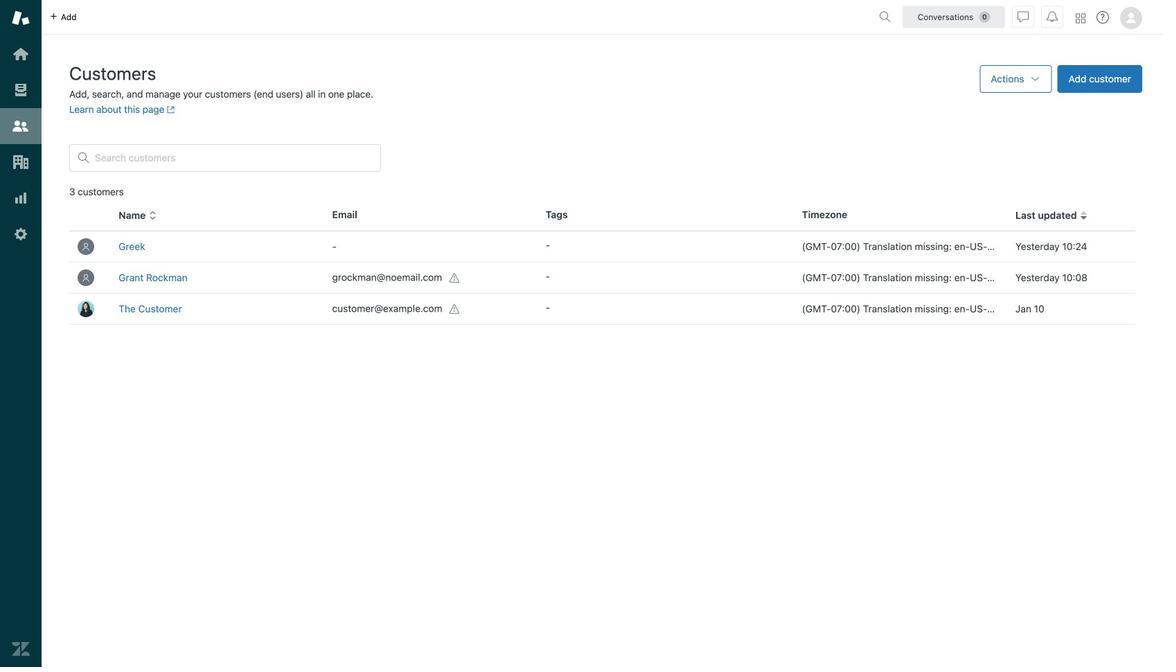 Task type: vqa. For each thing, say whether or not it's contained in the screenshot.
VIEWS icon
yes



Task type: describe. For each thing, give the bounding box(es) containing it.
unverified email image
[[449, 273, 460, 284]]

customers image
[[12, 117, 30, 135]]

notifications image
[[1047, 11, 1058, 23]]

get help image
[[1097, 11, 1110, 24]]

organizations image
[[12, 153, 30, 171]]

zendesk products image
[[1077, 14, 1086, 23]]

button displays agent's chat status as invisible. image
[[1018, 11, 1029, 23]]

reporting image
[[12, 189, 30, 207]]



Task type: locate. For each thing, give the bounding box(es) containing it.
zendesk support image
[[12, 9, 30, 27]]

main element
[[0, 0, 42, 668]]

Search customers field
[[95, 152, 372, 164]]

admin image
[[12, 225, 30, 243]]

zendesk image
[[12, 641, 30, 659]]

get started image
[[12, 45, 30, 63]]

views image
[[12, 81, 30, 99]]

(opens in a new tab) image
[[164, 106, 175, 114]]

unverified email image
[[450, 304, 461, 315]]



